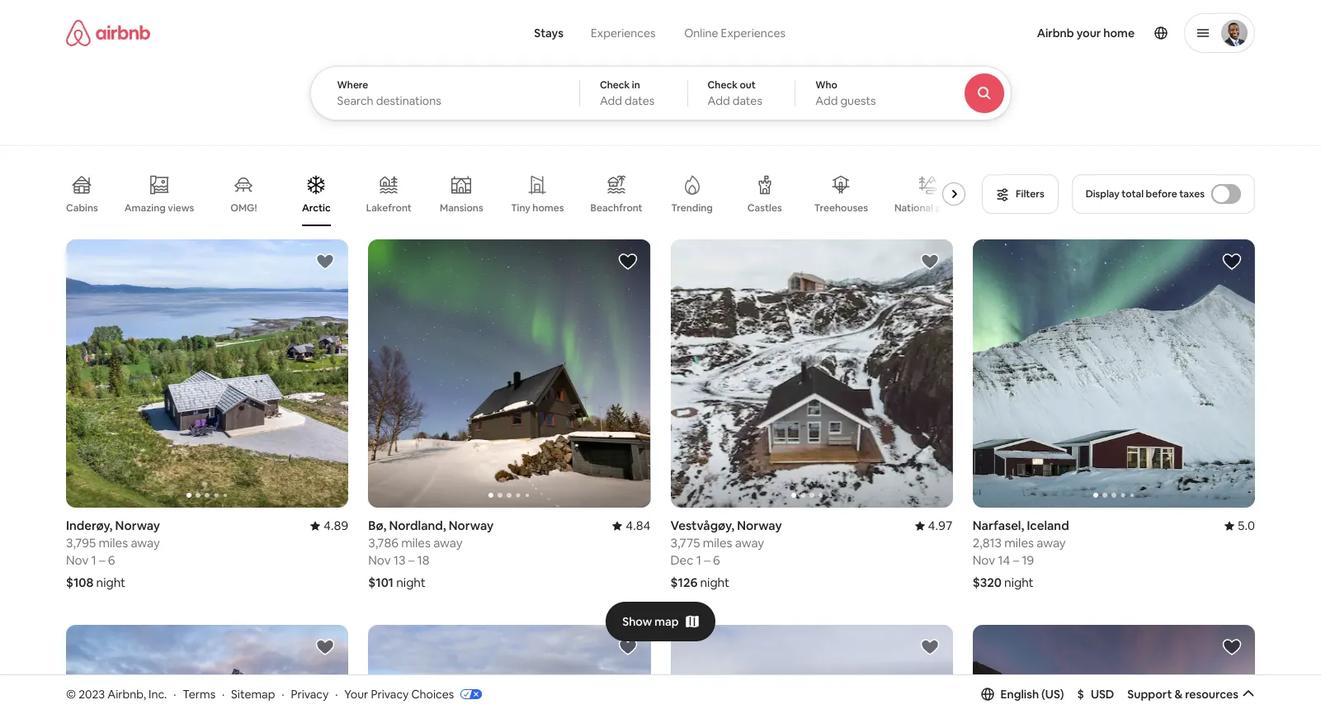 Task type: describe. For each thing, give the bounding box(es) containing it.
add to wishlist: grundarfjörður, iceland image
[[316, 638, 335, 657]]

profile element
[[826, 0, 1256, 66]]

night for $126
[[701, 575, 730, 590]]

2 privacy from the left
[[371, 687, 409, 702]]

dates for check out add dates
[[733, 93, 763, 108]]

show map
[[623, 614, 679, 629]]

4.97 out of 5 average rating image
[[915, 518, 953, 533]]

add to wishlist: borgarnes, iceland image
[[920, 638, 940, 657]]

taxes
[[1180, 187, 1206, 201]]

usd
[[1091, 687, 1115, 702]]

add for check in add dates
[[600, 93, 623, 108]]

inc.
[[149, 687, 167, 702]]

amazing views
[[124, 201, 194, 214]]

check for check in add dates
[[600, 78, 630, 92]]

tiny
[[511, 201, 531, 215]]

– inside the bø, nordland, norway 3,786 miles away nov 13 – 18 $101 night
[[409, 552, 415, 568]]

filters button
[[983, 174, 1059, 214]]

home
[[1104, 26, 1135, 40]]

omg!
[[231, 201, 257, 215]]

$
[[1078, 687, 1085, 702]]

display
[[1086, 187, 1120, 201]]

away for 2,813 miles away
[[1037, 535, 1066, 551]]

castles
[[748, 201, 782, 215]]

english
[[1001, 687, 1040, 702]]

arctic
[[302, 201, 331, 215]]

terms · sitemap · privacy
[[183, 687, 329, 702]]

stays tab panel
[[310, 66, 1057, 121]]

Where field
[[337, 93, 553, 108]]

narfasel, iceland 2,813 miles away nov 14 – 19 $320 night
[[973, 518, 1070, 590]]

choices
[[412, 687, 454, 702]]

6 for nov 1 – 6
[[108, 552, 115, 568]]

3,786
[[368, 535, 399, 551]]

away inside the bø, nordland, norway 3,786 miles away nov 13 – 18 $101 night
[[434, 535, 463, 551]]

none search field containing stays
[[310, 0, 1057, 121]]

views
[[168, 201, 194, 214]]

add to wishlist: bø, nordland, norway image
[[618, 252, 638, 272]]

add inside the who add guests
[[816, 93, 838, 108]]

filters
[[1017, 187, 1045, 201]]

cabins
[[66, 201, 98, 215]]

©
[[66, 687, 76, 702]]

dates for check in add dates
[[625, 93, 655, 108]]

$ usd
[[1078, 687, 1115, 702]]

show
[[623, 614, 653, 629]]

add to wishlist: vestvågøy, norway image
[[920, 252, 940, 272]]

privacy link
[[291, 687, 329, 702]]

3,795
[[66, 535, 96, 551]]

your privacy choices link
[[345, 687, 482, 703]]

where
[[337, 78, 369, 92]]

19
[[1022, 552, 1035, 568]]

airbnb your home link
[[1028, 16, 1145, 50]]

who add guests
[[816, 78, 877, 108]]

map
[[655, 614, 679, 629]]

4.84 out of 5 average rating image
[[613, 518, 651, 533]]

support & resources button
[[1128, 687, 1256, 702]]

2 experiences from the left
[[721, 26, 786, 40]]

online
[[685, 26, 719, 40]]

miles inside the bø, nordland, norway 3,786 miles away nov 13 – 18 $101 night
[[401, 535, 431, 551]]

add to wishlist: selfoss, iceland image
[[618, 638, 638, 657]]

– for 3,795
[[99, 552, 105, 568]]

$126
[[671, 575, 698, 590]]

mansions
[[440, 201, 484, 215]]

© 2023 airbnb, inc. ·
[[66, 687, 176, 702]]

your privacy choices
[[345, 687, 454, 702]]

14
[[999, 552, 1011, 568]]

sitemap
[[231, 687, 275, 702]]

– for 2,813
[[1014, 552, 1020, 568]]

nov for nov 14 – 19
[[973, 552, 996, 568]]

total
[[1122, 187, 1144, 201]]

airbnb your home
[[1038, 26, 1135, 40]]

night for $320
[[1005, 575, 1034, 590]]

add to wishlist: inderøy, norway image
[[316, 252, 335, 272]]

english (us)
[[1001, 687, 1065, 702]]

5.0
[[1238, 518, 1256, 533]]

miles for narfasel,
[[1005, 535, 1035, 551]]

&
[[1175, 687, 1183, 702]]

display total before taxes
[[1086, 187, 1206, 201]]

national
[[895, 201, 934, 214]]

who
[[816, 78, 838, 92]]

vestvågøy, norway 3,775 miles away dec 1 – 6 $126 night
[[671, 518, 782, 590]]

2023
[[79, 687, 105, 702]]

stays button
[[521, 17, 577, 50]]

away for 3,775 miles away
[[735, 535, 765, 551]]

support
[[1128, 687, 1173, 702]]

3 · from the left
[[282, 687, 284, 702]]

sitemap link
[[231, 687, 275, 702]]

norway for vestvågøy, norway
[[737, 518, 782, 533]]

parks
[[936, 201, 962, 214]]

english (us) button
[[981, 687, 1065, 702]]

your
[[345, 687, 369, 702]]

$108
[[66, 575, 94, 590]]

(us)
[[1042, 687, 1065, 702]]

homes
[[533, 201, 564, 215]]



Task type: locate. For each thing, give the bounding box(es) containing it.
experiences right online
[[721, 26, 786, 40]]

1 horizontal spatial nov
[[368, 552, 391, 568]]

1 1 from the left
[[91, 552, 96, 568]]

1 inside inderøy, norway 3,795 miles away nov 1 – 6 $108 night
[[91, 552, 96, 568]]

add inside check out add dates
[[708, 93, 730, 108]]

bø,
[[368, 518, 387, 533]]

check inside check out add dates
[[708, 78, 738, 92]]

·
[[174, 687, 176, 702], [222, 687, 225, 702], [282, 687, 284, 702], [335, 687, 338, 702]]

national parks
[[895, 201, 962, 214]]

display total before taxes button
[[1072, 174, 1256, 214]]

2 night from the left
[[397, 575, 426, 590]]

tiny homes
[[511, 201, 564, 215]]

norway right vestvågøy,
[[737, 518, 782, 533]]

out
[[740, 78, 756, 92]]

4 night from the left
[[1005, 575, 1034, 590]]

1 check from the left
[[600, 78, 630, 92]]

2 1 from the left
[[697, 552, 702, 568]]

– down inderøy,
[[99, 552, 105, 568]]

check out add dates
[[708, 78, 763, 108]]

· left privacy link
[[282, 687, 284, 702]]

4.89 out of 5 average rating image
[[310, 518, 349, 533]]

5.0 out of 5 average rating image
[[1225, 518, 1256, 533]]

miles inside the narfasel, iceland 2,813 miles away nov 14 – 19 $320 night
[[1005, 535, 1035, 551]]

3 norway from the left
[[737, 518, 782, 533]]

miles down inderøy,
[[99, 535, 128, 551]]

online experiences link
[[670, 17, 801, 50]]

add
[[600, 93, 623, 108], [708, 93, 730, 108], [816, 93, 838, 108]]

1 away from the left
[[131, 535, 160, 551]]

– inside vestvågøy, norway 3,775 miles away dec 1 – 6 $126 night
[[705, 552, 711, 568]]

miles for inderøy,
[[99, 535, 128, 551]]

dates inside check out add dates
[[733, 93, 763, 108]]

night for $108
[[96, 575, 126, 590]]

guests
[[841, 93, 877, 108]]

– right dec
[[705, 552, 711, 568]]

night inside the narfasel, iceland 2,813 miles away nov 14 – 19 $320 night
[[1005, 575, 1034, 590]]

1 · from the left
[[174, 687, 176, 702]]

6 down inderøy,
[[108, 552, 115, 568]]

miles inside inderøy, norway 3,795 miles away nov 1 – 6 $108 night
[[99, 535, 128, 551]]

amazing
[[124, 201, 166, 214]]

1 horizontal spatial 6
[[713, 552, 721, 568]]

2 add from the left
[[708, 93, 730, 108]]

nordland,
[[389, 518, 446, 533]]

1 – from the left
[[99, 552, 105, 568]]

2 horizontal spatial add
[[816, 93, 838, 108]]

miles inside vestvågøy, norway 3,775 miles away dec 1 – 6 $126 night
[[703, 535, 733, 551]]

airbnb,
[[108, 687, 146, 702]]

3,775
[[671, 535, 701, 551]]

6 for dec 1 – 6
[[713, 552, 721, 568]]

terms
[[183, 687, 216, 702]]

privacy right your
[[371, 687, 409, 702]]

4 – from the left
[[1014, 552, 1020, 568]]

inderøy,
[[66, 518, 113, 533]]

norway inside the bø, nordland, norway 3,786 miles away nov 13 – 18 $101 night
[[449, 518, 494, 533]]

add down experiences button
[[600, 93, 623, 108]]

nov for nov 1 – 6
[[66, 552, 89, 568]]

night inside the bø, nordland, norway 3,786 miles away nov 13 – 18 $101 night
[[397, 575, 426, 590]]

night inside inderøy, norway 3,795 miles away nov 1 – 6 $108 night
[[96, 575, 126, 590]]

resources
[[1186, 687, 1239, 702]]

away inside vestvågøy, norway 3,775 miles away dec 1 – 6 $126 night
[[735, 535, 765, 551]]

check in add dates
[[600, 78, 655, 108]]

4.97
[[928, 518, 953, 533]]

norway right inderøy,
[[115, 518, 160, 533]]

1 miles from the left
[[99, 535, 128, 551]]

1 horizontal spatial norway
[[449, 518, 494, 533]]

check left 'in'
[[600, 78, 630, 92]]

norway inside vestvågøy, norway 3,775 miles away dec 1 – 6 $126 night
[[737, 518, 782, 533]]

0 horizontal spatial add
[[600, 93, 623, 108]]

–
[[99, 552, 105, 568], [409, 552, 415, 568], [705, 552, 711, 568], [1014, 552, 1020, 568]]

away
[[131, 535, 160, 551], [434, 535, 463, 551], [735, 535, 765, 551], [1037, 535, 1066, 551]]

0 horizontal spatial experiences
[[591, 26, 656, 40]]

· right inc.
[[174, 687, 176, 702]]

privacy left your
[[291, 687, 329, 702]]

1 for nov
[[91, 552, 96, 568]]

2 miles from the left
[[401, 535, 431, 551]]

1 norway from the left
[[115, 518, 160, 533]]

airbnb
[[1038, 26, 1075, 40]]

2,813
[[973, 535, 1002, 551]]

nov down 3,795
[[66, 552, 89, 568]]

norway right nordland,
[[449, 518, 494, 533]]

3 miles from the left
[[703, 535, 733, 551]]

dates inside check in add dates
[[625, 93, 655, 108]]

add for check out add dates
[[708, 93, 730, 108]]

before
[[1147, 187, 1178, 201]]

away down iceland
[[1037, 535, 1066, 551]]

6 inside inderøy, norway 3,795 miles away nov 1 – 6 $108 night
[[108, 552, 115, 568]]

group
[[66, 162, 973, 226], [66, 239, 349, 508], [368, 239, 651, 508], [671, 239, 953, 508], [973, 239, 1256, 508], [66, 625, 349, 714], [368, 625, 651, 714], [671, 625, 953, 714], [973, 625, 1256, 714]]

1 night from the left
[[96, 575, 126, 590]]

experiences up 'in'
[[591, 26, 656, 40]]

– right 13
[[409, 552, 415, 568]]

18
[[417, 552, 430, 568]]

1 privacy from the left
[[291, 687, 329, 702]]

0 horizontal spatial nov
[[66, 552, 89, 568]]

1 horizontal spatial check
[[708, 78, 738, 92]]

support & resources
[[1128, 687, 1239, 702]]

1 horizontal spatial experiences
[[721, 26, 786, 40]]

narfasel,
[[973, 518, 1025, 533]]

3 night from the left
[[701, 575, 730, 590]]

0 horizontal spatial 1
[[91, 552, 96, 568]]

– inside the narfasel, iceland 2,813 miles away nov 14 – 19 $320 night
[[1014, 552, 1020, 568]]

dates down 'in'
[[625, 93, 655, 108]]

3 add from the left
[[816, 93, 838, 108]]

2 nov from the left
[[368, 552, 391, 568]]

2 norway from the left
[[449, 518, 494, 533]]

night inside vestvågøy, norway 3,775 miles away dec 1 – 6 $126 night
[[701, 575, 730, 590]]

nov inside the bø, nordland, norway 3,786 miles away nov 13 – 18 $101 night
[[368, 552, 391, 568]]

2 horizontal spatial norway
[[737, 518, 782, 533]]

3 away from the left
[[735, 535, 765, 551]]

– right 14
[[1014, 552, 1020, 568]]

night
[[96, 575, 126, 590], [397, 575, 426, 590], [701, 575, 730, 590], [1005, 575, 1034, 590]]

None search field
[[310, 0, 1057, 121]]

treehouses
[[815, 201, 869, 215]]

nov down '3,786'
[[368, 552, 391, 568]]

lakefront
[[366, 201, 412, 215]]

2 6 from the left
[[713, 552, 721, 568]]

– inside inderøy, norway 3,795 miles away nov 1 – 6 $108 night
[[99, 552, 105, 568]]

group containing amazing views
[[66, 162, 973, 226]]

0 horizontal spatial privacy
[[291, 687, 329, 702]]

· right terms link
[[222, 687, 225, 702]]

1 right dec
[[697, 552, 702, 568]]

1 inside vestvågøy, norway 3,775 miles away dec 1 – 6 $126 night
[[697, 552, 702, 568]]

1
[[91, 552, 96, 568], [697, 552, 702, 568]]

3 nov from the left
[[973, 552, 996, 568]]

your
[[1077, 26, 1102, 40]]

1 horizontal spatial add
[[708, 93, 730, 108]]

6
[[108, 552, 115, 568], [713, 552, 721, 568]]

0 horizontal spatial dates
[[625, 93, 655, 108]]

bø, nordland, norway 3,786 miles away nov 13 – 18 $101 night
[[368, 518, 494, 590]]

beachfront
[[591, 201, 643, 215]]

1 for dec
[[697, 552, 702, 568]]

dates down out
[[733, 93, 763, 108]]

show map button
[[606, 602, 716, 641]]

away inside inderøy, norway 3,795 miles away nov 1 – 6 $108 night
[[131, 535, 160, 551]]

6 right dec
[[713, 552, 721, 568]]

experiences inside button
[[591, 26, 656, 40]]

what can we help you find? tab list
[[521, 17, 670, 50]]

check for check out add dates
[[708, 78, 738, 92]]

· left your
[[335, 687, 338, 702]]

norway for inderøy, norway
[[115, 518, 160, 533]]

check inside check in add dates
[[600, 78, 630, 92]]

away down nordland,
[[434, 535, 463, 551]]

miles up 19
[[1005, 535, 1035, 551]]

in
[[632, 78, 640, 92]]

nov down 2,813
[[973, 552, 996, 568]]

0 horizontal spatial norway
[[115, 518, 160, 533]]

add down who
[[816, 93, 838, 108]]

1 horizontal spatial dates
[[733, 93, 763, 108]]

night down 19
[[1005, 575, 1034, 590]]

6 inside vestvågøy, norway 3,775 miles away dec 1 – 6 $126 night
[[713, 552, 721, 568]]

3 – from the left
[[705, 552, 711, 568]]

nov inside the narfasel, iceland 2,813 miles away nov 14 – 19 $320 night
[[973, 552, 996, 568]]

4 away from the left
[[1037, 535, 1066, 551]]

terms link
[[183, 687, 216, 702]]

miles for vestvågøy,
[[703, 535, 733, 551]]

1 horizontal spatial 1
[[697, 552, 702, 568]]

away for 3,795 miles away
[[131, 535, 160, 551]]

0 horizontal spatial 6
[[108, 552, 115, 568]]

1 6 from the left
[[108, 552, 115, 568]]

away right 3,775
[[735, 535, 765, 551]]

miles down vestvågøy,
[[703, 535, 733, 551]]

inderøy, norway 3,795 miles away nov 1 – 6 $108 night
[[66, 518, 160, 590]]

night right $126
[[701, 575, 730, 590]]

2 horizontal spatial nov
[[973, 552, 996, 568]]

4.89
[[324, 518, 349, 533]]

$101
[[368, 575, 394, 590]]

experiences button
[[577, 17, 670, 50]]

1 horizontal spatial privacy
[[371, 687, 409, 702]]

check left out
[[708, 78, 738, 92]]

norway inside inderøy, norway 3,795 miles away nov 1 – 6 $108 night
[[115, 518, 160, 533]]

nov
[[66, 552, 89, 568], [368, 552, 391, 568], [973, 552, 996, 568]]

– for 3,775
[[705, 552, 711, 568]]

2 check from the left
[[708, 78, 738, 92]]

2 dates from the left
[[733, 93, 763, 108]]

4.84
[[626, 518, 651, 533]]

add to wishlist: ytri-skeljabrekka, iceland image
[[1223, 638, 1243, 657]]

4 · from the left
[[335, 687, 338, 702]]

away right 3,795
[[131, 535, 160, 551]]

norway
[[115, 518, 160, 533], [449, 518, 494, 533], [737, 518, 782, 533]]

1 experiences from the left
[[591, 26, 656, 40]]

away inside the narfasel, iceland 2,813 miles away nov 14 – 19 $320 night
[[1037, 535, 1066, 551]]

2 away from the left
[[434, 535, 463, 551]]

4 miles from the left
[[1005, 535, 1035, 551]]

experiences
[[591, 26, 656, 40], [721, 26, 786, 40]]

add to wishlist: narfasel, iceland image
[[1223, 252, 1243, 272]]

dec
[[671, 552, 694, 568]]

check
[[600, 78, 630, 92], [708, 78, 738, 92]]

online experiences
[[685, 26, 786, 40]]

miles down nordland,
[[401, 535, 431, 551]]

1 nov from the left
[[66, 552, 89, 568]]

0 horizontal spatial check
[[600, 78, 630, 92]]

privacy
[[291, 687, 329, 702], [371, 687, 409, 702]]

1 add from the left
[[600, 93, 623, 108]]

1 dates from the left
[[625, 93, 655, 108]]

stays
[[534, 26, 564, 40]]

add inside check in add dates
[[600, 93, 623, 108]]

trending
[[672, 201, 713, 215]]

$320
[[973, 575, 1002, 590]]

vestvågøy,
[[671, 518, 735, 533]]

2 · from the left
[[222, 687, 225, 702]]

iceland
[[1028, 518, 1070, 533]]

night down 13
[[397, 575, 426, 590]]

nov inside inderøy, norway 3,795 miles away nov 1 – 6 $108 night
[[66, 552, 89, 568]]

add down online experiences
[[708, 93, 730, 108]]

night right $108
[[96, 575, 126, 590]]

2 – from the left
[[409, 552, 415, 568]]

13
[[394, 552, 406, 568]]

1 down 3,795
[[91, 552, 96, 568]]



Task type: vqa. For each thing, say whether or not it's contained in the screenshot.
"–" in the Waterville, Washington Near Badger Mountain Ski Resort Jul 28 – Aug 2 $500 night
no



